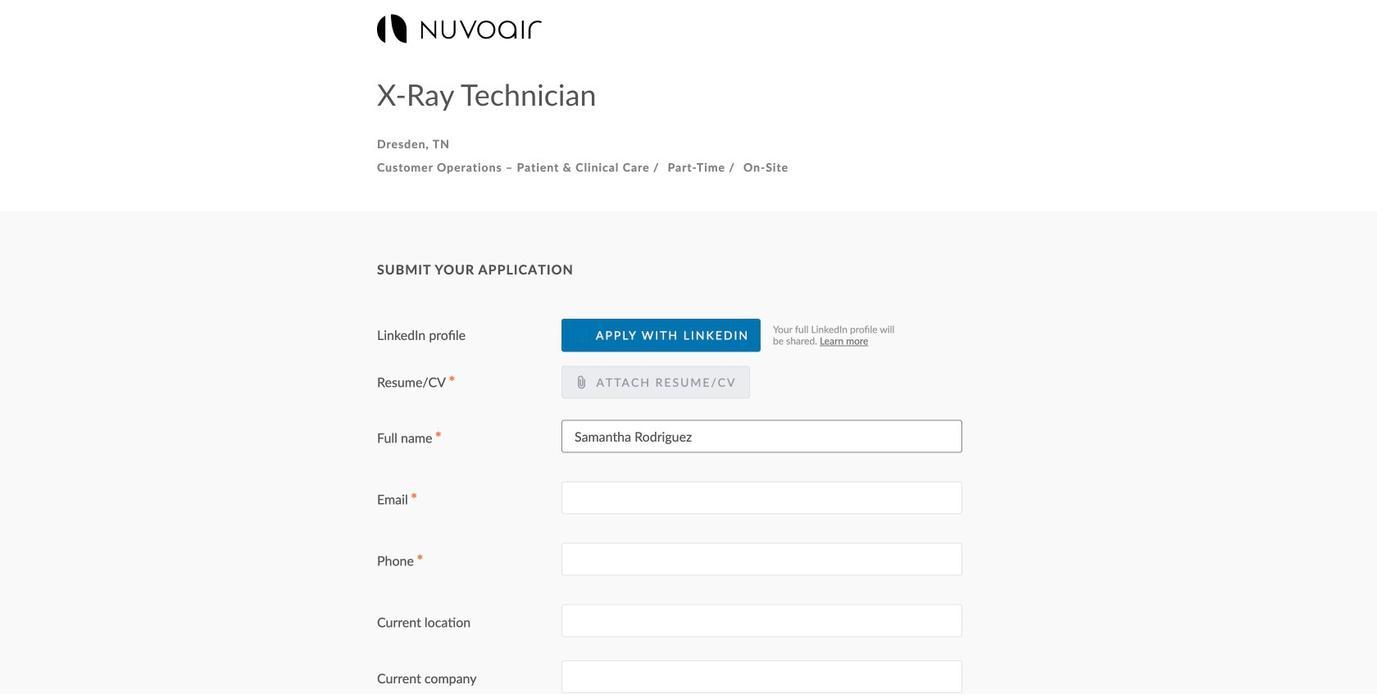 Task type: locate. For each thing, give the bounding box(es) containing it.
None text field
[[562, 543, 963, 576], [562, 661, 963, 694], [562, 543, 963, 576], [562, 661, 963, 694]]

nuvoair logo image
[[377, 14, 542, 43]]

None email field
[[562, 482, 963, 515]]

paperclip image
[[575, 376, 588, 389]]

None text field
[[562, 420, 963, 453], [562, 605, 963, 638], [562, 420, 963, 453], [562, 605, 963, 638]]



